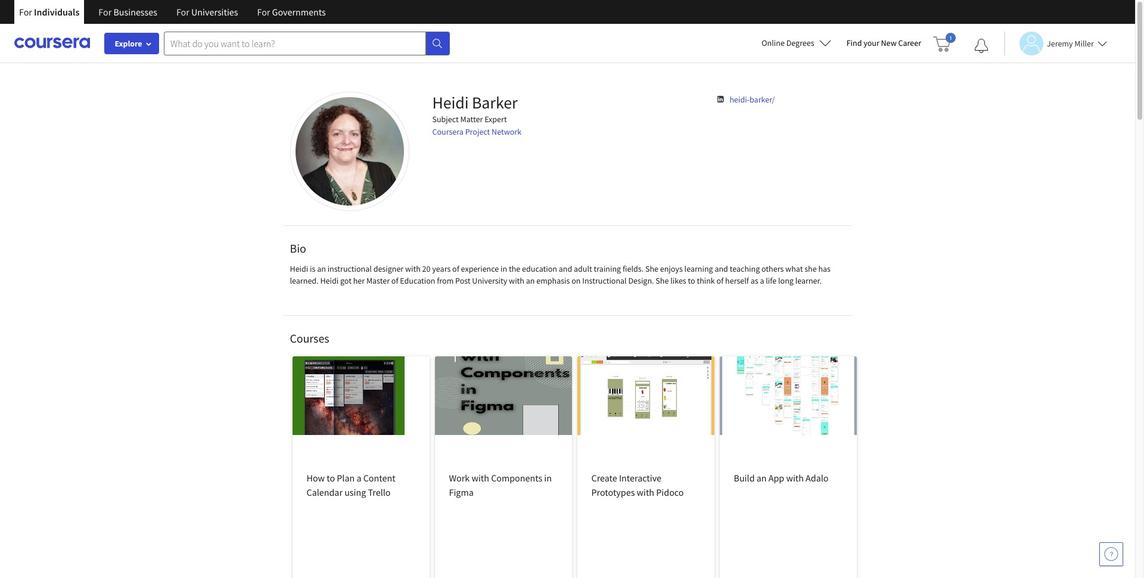 Task type: locate. For each thing, give the bounding box(es) containing it.
None search field
[[164, 31, 450, 55]]

1 horizontal spatial and
[[715, 263, 728, 274]]

she down enjoys
[[656, 275, 669, 286]]

0 vertical spatial in
[[501, 263, 507, 274]]

heidi barker subject matter expert coursera project network
[[432, 92, 522, 137]]

for left governments on the left top
[[257, 6, 270, 18]]

plan
[[337, 472, 355, 484]]

0 vertical spatial a
[[760, 275, 764, 286]]

designer
[[373, 263, 404, 274]]

0 horizontal spatial of
[[391, 275, 398, 286]]

with down interactive
[[637, 486, 654, 498]]

1 horizontal spatial to
[[688, 275, 695, 286]]

online degrees
[[762, 38, 815, 48]]

an
[[317, 263, 326, 274], [526, 275, 535, 286], [757, 472, 767, 484]]

heidi-
[[730, 94, 750, 105]]

figma
[[449, 486, 474, 498]]

with down the
[[509, 275, 524, 286]]

heidi-barker/
[[730, 94, 775, 105]]

in left the
[[501, 263, 507, 274]]

in inside work with components in figma
[[544, 472, 552, 484]]

0 vertical spatial an
[[317, 263, 326, 274]]

2 for from the left
[[99, 6, 112, 18]]

in right the components
[[544, 472, 552, 484]]

a inside how to plan a content calendar using trello
[[357, 472, 361, 484]]

0 horizontal spatial a
[[357, 472, 361, 484]]

find
[[847, 38, 862, 48]]

1 horizontal spatial in
[[544, 472, 552, 484]]

your
[[864, 38, 880, 48]]

1 vertical spatial in
[[544, 472, 552, 484]]

a
[[760, 275, 764, 286], [357, 472, 361, 484]]

a right the as
[[760, 275, 764, 286]]

for left universities at top left
[[176, 6, 189, 18]]

create
[[592, 472, 617, 484]]

0 horizontal spatial and
[[559, 263, 572, 274]]

network
[[492, 126, 522, 137]]

governments
[[272, 6, 326, 18]]

to
[[688, 275, 695, 286], [327, 472, 335, 484]]

1 vertical spatial to
[[327, 472, 335, 484]]

build
[[734, 472, 755, 484]]

0 vertical spatial to
[[688, 275, 695, 286]]

she up design.
[[645, 263, 659, 274]]

1 horizontal spatial a
[[760, 275, 764, 286]]

4 for from the left
[[257, 6, 270, 18]]

with right work
[[472, 472, 489, 484]]

of right think
[[717, 275, 724, 286]]

heidi inside heidi barker subject matter expert coursera project network
[[432, 92, 469, 113]]

with inside work with components in figma
[[472, 472, 489, 484]]

instructional
[[582, 275, 627, 286]]

individuals
[[34, 6, 79, 18]]

likes
[[671, 275, 686, 286]]

for universities
[[176, 6, 238, 18]]

university
[[472, 275, 507, 286]]

with right app
[[786, 472, 804, 484]]

0 vertical spatial heidi
[[432, 92, 469, 113]]

matter
[[460, 114, 483, 125]]

heidi up learned.
[[290, 263, 308, 274]]

of down designer
[[391, 275, 398, 286]]

0 horizontal spatial heidi
[[290, 263, 308, 274]]

heidi left got
[[320, 275, 339, 286]]

3 for from the left
[[176, 6, 189, 18]]

education
[[400, 275, 435, 286]]

for left individuals
[[19, 6, 32, 18]]

2 vertical spatial an
[[757, 472, 767, 484]]

find your new career link
[[841, 36, 927, 51]]

an right is
[[317, 263, 326, 274]]

1 vertical spatial a
[[357, 472, 361, 484]]

jeremy miller button
[[1004, 31, 1107, 55]]

2 horizontal spatial heidi
[[432, 92, 469, 113]]

and up on
[[559, 263, 572, 274]]

barker/
[[750, 94, 775, 105]]

1 vertical spatial heidi
[[290, 263, 308, 274]]

0 horizontal spatial to
[[327, 472, 335, 484]]

design.
[[629, 275, 654, 286]]

a right plan
[[357, 472, 361, 484]]

2 horizontal spatial an
[[757, 472, 767, 484]]

heidi for is
[[290, 263, 308, 274]]

to right the "likes"
[[688, 275, 695, 286]]

1 for from the left
[[19, 6, 32, 18]]

she
[[645, 263, 659, 274], [656, 275, 669, 286]]

2 and from the left
[[715, 263, 728, 274]]

explore
[[115, 38, 142, 49]]

in inside heidi is an instructional designer with 20 years of experience in the education and adult training fields. she enjoys learning and teaching others what she has learned. heidi got her master of education from post university with an emphasis on instructional design. she likes to think of herself as a life long learner.
[[501, 263, 507, 274]]

instructional
[[328, 263, 372, 274]]

for
[[19, 6, 32, 18], [99, 6, 112, 18], [176, 6, 189, 18], [257, 6, 270, 18]]

an left app
[[757, 472, 767, 484]]

for individuals
[[19, 6, 79, 18]]

barker
[[472, 92, 518, 113]]

shopping cart: 1 item image
[[933, 33, 956, 52]]

life
[[766, 275, 777, 286]]

herself
[[725, 275, 749, 286]]

degrees
[[787, 38, 815, 48]]

project
[[465, 126, 490, 137]]

profile image
[[290, 92, 409, 211]]

as
[[751, 275, 759, 286]]

prototypes
[[592, 486, 635, 498]]

of
[[452, 263, 459, 274], [391, 275, 398, 286], [717, 275, 724, 286]]

0 horizontal spatial an
[[317, 263, 326, 274]]

What do you want to learn? text field
[[164, 31, 426, 55]]

in
[[501, 263, 507, 274], [544, 472, 552, 484]]

0 horizontal spatial in
[[501, 263, 507, 274]]

and
[[559, 263, 572, 274], [715, 263, 728, 274]]

1 horizontal spatial heidi
[[320, 275, 339, 286]]

with
[[405, 263, 421, 274], [509, 275, 524, 286], [472, 472, 489, 484], [786, 472, 804, 484], [637, 486, 654, 498]]

explore button
[[104, 33, 159, 54]]

to inside heidi is an instructional designer with 20 years of experience in the education and adult training fields. she enjoys learning and teaching others what she has learned. heidi got her master of education from post university with an emphasis on instructional design. she likes to think of herself as a life long learner.
[[688, 275, 695, 286]]

of up the post on the left
[[452, 263, 459, 274]]

adalo
[[806, 472, 829, 484]]

learned.
[[290, 275, 319, 286]]

master
[[366, 275, 390, 286]]

miller
[[1075, 38, 1094, 49]]

to left plan
[[327, 472, 335, 484]]

expert
[[485, 114, 507, 125]]

pidoco
[[656, 486, 684, 498]]

from
[[437, 275, 454, 286]]

got
[[340, 275, 352, 286]]

fields.
[[623, 263, 644, 274]]

for for individuals
[[19, 6, 32, 18]]

heidi for barker
[[432, 92, 469, 113]]

heidi up subject
[[432, 92, 469, 113]]

with up education
[[405, 263, 421, 274]]

and up think
[[715, 263, 728, 274]]

for left businesses
[[99, 6, 112, 18]]

post
[[455, 275, 471, 286]]

heidi
[[432, 92, 469, 113], [290, 263, 308, 274], [320, 275, 339, 286]]

1 vertical spatial an
[[526, 275, 535, 286]]

an down education
[[526, 275, 535, 286]]



Task type: describe. For each thing, give the bounding box(es) containing it.
app
[[769, 472, 785, 484]]

2 horizontal spatial of
[[717, 275, 724, 286]]

1 horizontal spatial an
[[526, 275, 535, 286]]

trello
[[368, 486, 391, 498]]

online degrees button
[[752, 30, 841, 56]]

2 vertical spatial heidi
[[320, 275, 339, 286]]

education
[[522, 263, 557, 274]]

think
[[697, 275, 715, 286]]

work with components in figma
[[449, 472, 552, 498]]

work
[[449, 472, 470, 484]]

1 horizontal spatial of
[[452, 263, 459, 274]]

interactive
[[619, 472, 662, 484]]

for governments
[[257, 6, 326, 18]]

experience
[[461, 263, 499, 274]]

coursera
[[432, 126, 464, 137]]

coursera image
[[14, 34, 90, 53]]

for for governments
[[257, 6, 270, 18]]

heidi is an instructional designer with 20 years of experience in the education and adult training fields. she enjoys learning and teaching others what she has learned. heidi got her master of education from post university with an emphasis on instructional design. she likes to think of herself as a life long learner.
[[290, 263, 831, 286]]

enjoys
[[660, 263, 683, 274]]

emphasis
[[537, 275, 570, 286]]

content
[[363, 472, 395, 484]]

her
[[353, 275, 365, 286]]

help center image
[[1104, 547, 1119, 561]]

subject
[[432, 114, 459, 125]]

long
[[778, 275, 794, 286]]

how
[[307, 472, 325, 484]]

1 vertical spatial she
[[656, 275, 669, 286]]

learner.
[[796, 275, 822, 286]]

jeremy
[[1047, 38, 1073, 49]]

heidi-barker/ link
[[730, 94, 775, 105]]

to inside how to plan a content calendar using trello
[[327, 472, 335, 484]]

is
[[310, 263, 316, 274]]

banner navigation
[[10, 0, 335, 33]]

on
[[572, 275, 581, 286]]

what
[[786, 263, 803, 274]]

components
[[491, 472, 542, 484]]

adult
[[574, 263, 592, 274]]

build an app with adalo
[[734, 472, 829, 484]]

show notifications image
[[975, 39, 989, 53]]

a inside heidi is an instructional designer with 20 years of experience in the education and adult training fields. she enjoys learning and teaching others what she has learned. heidi got her master of education from post university with an emphasis on instructional design. she likes to think of herself as a life long learner.
[[760, 275, 764, 286]]

find your new career
[[847, 38, 921, 48]]

courses
[[290, 331, 329, 346]]

new
[[881, 38, 897, 48]]

for for businesses
[[99, 6, 112, 18]]

create interactive prototypes with pidoco
[[592, 472, 684, 498]]

years
[[432, 263, 451, 274]]

businesses
[[113, 6, 157, 18]]

create interactive prototypes with pidoco link
[[577, 356, 714, 578]]

for businesses
[[99, 6, 157, 18]]

coursera project network link
[[432, 126, 522, 137]]

bio
[[290, 241, 306, 256]]

teaching
[[730, 263, 760, 274]]

learning
[[685, 263, 713, 274]]

using
[[345, 486, 366, 498]]

calendar
[[307, 486, 343, 498]]

training
[[594, 263, 621, 274]]

with inside create interactive prototypes with pidoco
[[637, 486, 654, 498]]

how to plan a content calendar using trello
[[307, 472, 395, 498]]

work with components in figma link
[[435, 356, 572, 578]]

jeremy miller
[[1047, 38, 1094, 49]]

for for universities
[[176, 6, 189, 18]]

universities
[[191, 6, 238, 18]]

has
[[819, 263, 831, 274]]

how to plan a content calendar using trello link
[[292, 356, 429, 578]]

online
[[762, 38, 785, 48]]

the
[[509, 263, 521, 274]]

1 and from the left
[[559, 263, 572, 274]]

20
[[422, 263, 431, 274]]

she
[[805, 263, 817, 274]]

0 vertical spatial she
[[645, 263, 659, 274]]

build an app with adalo link
[[720, 356, 857, 578]]

career
[[899, 38, 921, 48]]



Task type: vqa. For each thing, say whether or not it's contained in the screenshot.
Online Degrees popup button
yes



